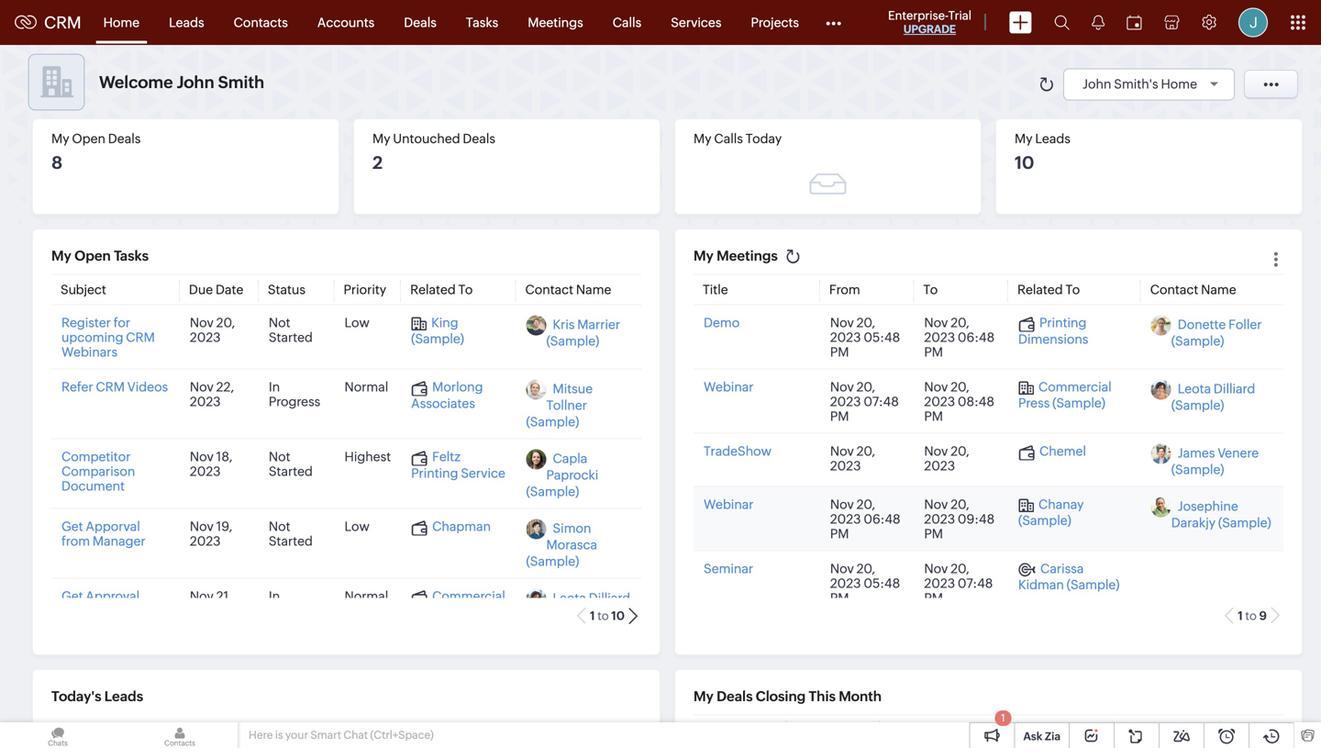 Task type: describe. For each thing, give the bounding box(es) containing it.
dilliard for 'leota dilliard (sample)' link to the left
[[589, 591, 631, 605]]

0 vertical spatial crm
[[44, 13, 81, 32]]

from link
[[830, 282, 861, 297]]

commercial press (sample) link
[[1019, 380, 1112, 410]]

welcome
[[99, 73, 173, 92]]

competitor comparison document link
[[62, 449, 135, 493]]

calendar image
[[1127, 15, 1143, 30]]

foller
[[1229, 317, 1263, 332]]

from for apporval
[[62, 534, 90, 548]]

nov inside the nov 20, 2023 08:48 pm
[[925, 380, 949, 394]]

deal
[[703, 723, 730, 738]]

2023 inside the nov 20, 2023 08:48 pm
[[925, 394, 956, 409]]

profile image
[[1239, 8, 1269, 37]]

my open deals 8
[[51, 131, 141, 172]]

kris
[[553, 317, 575, 332]]

enterprise-
[[889, 9, 949, 22]]

status link
[[268, 282, 306, 297]]

here is your smart chat (ctrl+space)
[[249, 729, 434, 741]]

my for my calls today
[[694, 131, 712, 146]]

10 for 1 to 10
[[612, 609, 625, 623]]

stage
[[890, 723, 924, 738]]

0 horizontal spatial nov 20, 2023 07:48 pm
[[831, 380, 899, 424]]

progress for nov 22, 2023
[[269, 394, 321, 409]]

ask
[[1024, 730, 1043, 743]]

in for nov 22, 2023
[[269, 380, 280, 394]]

smart
[[311, 729, 341, 741]]

crm inside register for upcoming crm webinars
[[126, 330, 155, 345]]

james venere (sample) link
[[1172, 446, 1259, 477]]

1 related from the left
[[410, 282, 456, 297]]

seminar link
[[704, 561, 754, 576]]

create menu image
[[1010, 11, 1033, 34]]

tradeshow link
[[704, 444, 772, 459]]

nov inside nov 20, 2023 09:48 pm
[[925, 497, 949, 512]]

18,
[[216, 449, 233, 464]]

leads for my leads 10
[[1036, 131, 1071, 146]]

morlong associates link
[[411, 380, 483, 411]]

morasca
[[547, 537, 598, 552]]

deals inside deals link
[[404, 15, 437, 30]]

untouched
[[393, 131, 460, 146]]

associates
[[411, 396, 475, 411]]

today's leads
[[51, 688, 143, 705]]

Other Modules field
[[814, 8, 854, 37]]

20, inside nov 20, 2023 09:48 pm
[[951, 497, 970, 512]]

accounts link
[[303, 0, 389, 45]]

my for my deals closing this month
[[694, 688, 714, 705]]

refer crm videos
[[62, 380, 168, 394]]

my calls today
[[694, 131, 782, 146]]

(ctrl+space)
[[370, 729, 434, 741]]

carissa kidman (sample)
[[1019, 561, 1120, 592]]

1 vertical spatial home
[[1162, 77, 1198, 91]]

0 horizontal spatial leota dilliard (sample) link
[[547, 591, 631, 622]]

webinar for nov 20, 2023 07:48 pm
[[704, 380, 754, 394]]

capla paprocki (sample)
[[526, 451, 599, 499]]

status
[[268, 282, 306, 297]]

started for nov 18, 2023
[[269, 464, 313, 479]]

chemel link
[[1019, 444, 1087, 460]]

calls link
[[598, 0, 657, 45]]

20, inside the nov 20, 2023 08:48 pm
[[951, 380, 970, 394]]

venere
[[1218, 446, 1259, 460]]

08:48
[[958, 394, 995, 409]]

nov 18, 2023
[[190, 449, 233, 479]]

register for upcoming crm webinars
[[62, 315, 155, 359]]

title
[[703, 282, 729, 297]]

james venere (sample)
[[1172, 446, 1259, 477]]

open for deals
[[72, 131, 106, 146]]

my for my meetings
[[694, 248, 714, 264]]

0 horizontal spatial john
[[177, 73, 214, 92]]

2023 inside nov 22, 2023
[[190, 394, 221, 409]]

kris marrier (sample) link
[[547, 317, 621, 348]]

nov 20, 2023 for nov
[[831, 444, 876, 473]]

capla paprocki (sample) link
[[526, 451, 599, 499]]

josephine
[[1178, 499, 1239, 514]]

contacts link
[[219, 0, 303, 45]]

capla
[[553, 451, 588, 466]]

king
[[432, 315, 459, 330]]

profile element
[[1228, 0, 1280, 45]]

month
[[839, 688, 882, 705]]

not started for 20,
[[269, 315, 313, 345]]

here
[[249, 729, 273, 741]]

1 horizontal spatial 1
[[1002, 712, 1006, 724]]

1 horizontal spatial leota dilliard (sample) link
[[1172, 381, 1256, 413]]

john smith's home link
[[1083, 77, 1225, 91]]

simon
[[553, 521, 592, 536]]

this
[[809, 688, 836, 705]]

king (sample)
[[411, 315, 464, 346]]

0 vertical spatial closing
[[756, 688, 806, 705]]

dimensions
[[1019, 332, 1089, 346]]

my for my untouched deals 2
[[373, 131, 391, 146]]

pm inside nov 20, 2023 09:48 pm
[[925, 526, 944, 541]]

(sample) inside chanay (sample)
[[1019, 513, 1072, 528]]

is
[[275, 729, 283, 741]]

get for get apporval from manager
[[62, 519, 83, 534]]

2 related to from the left
[[1018, 282, 1081, 297]]

commercial for commercial press
[[432, 589, 506, 604]]

my untouched deals 2
[[373, 131, 496, 172]]

my for my open deals 8
[[51, 131, 69, 146]]

commercial press
[[411, 589, 506, 620]]

date for due date
[[216, 282, 244, 297]]

low for king (sample)
[[345, 315, 370, 330]]

1 to from the left
[[459, 282, 473, 297]]

subject link
[[61, 282, 106, 297]]

competitor comparison document
[[62, 449, 135, 493]]

(sample) for capla paprocki (sample) link
[[526, 484, 579, 499]]

(sample) for 'leota dilliard (sample)' link to the left
[[547, 607, 600, 622]]

webinar link for nov 20, 2023 06:48 pm
[[704, 497, 754, 512]]

deals inside "my open deals 8"
[[108, 131, 141, 146]]

manager for approval
[[93, 604, 146, 618]]

due date
[[189, 282, 244, 297]]

0 vertical spatial nov 20, 2023 06:48 pm
[[925, 315, 995, 359]]

progress for nov 21, 2023
[[269, 604, 321, 618]]

kris marrier (sample)
[[547, 317, 621, 348]]

smith's
[[1115, 77, 1159, 91]]

not for 20,
[[269, 315, 291, 330]]

1 horizontal spatial john
[[1083, 77, 1112, 91]]

subject
[[61, 282, 106, 297]]

today's
[[51, 688, 101, 705]]

my deals closing this month
[[694, 688, 882, 705]]

contacts
[[234, 15, 288, 30]]

refer crm videos link
[[62, 380, 168, 394]]

1 for nov 20, 2023 07:48 pm
[[1239, 609, 1244, 623]]

to for in progress
[[598, 609, 609, 623]]

contact for name
[[1230, 723, 1278, 738]]

calls inside calls link
[[613, 15, 642, 30]]

my for my open tasks
[[51, 248, 71, 264]]

closing date
[[1028, 723, 1104, 738]]

1 vertical spatial meetings
[[717, 248, 778, 264]]

from for approval
[[62, 604, 90, 618]]

mitsue
[[553, 381, 593, 396]]

welcome john smith
[[99, 73, 265, 92]]

nov 20, 2023 08:48 pm
[[925, 380, 995, 424]]

started for nov 20, 2023
[[269, 330, 313, 345]]

2023 inside "nov 18, 2023"
[[190, 464, 221, 479]]

from
[[830, 282, 861, 297]]

3 to from the left
[[1066, 282, 1081, 297]]

(sample) for simon morasca (sample) link
[[526, 554, 579, 569]]

1 vertical spatial nov 20, 2023 07:48 pm
[[925, 561, 994, 605]]

josephine darakjy (sample)
[[1172, 499, 1272, 530]]

1 vertical spatial 07:48
[[958, 576, 994, 591]]

pm inside the nov 20, 2023 08:48 pm
[[925, 409, 944, 424]]

date for closing date
[[1076, 723, 1104, 738]]

1 horizontal spatial 06:48
[[958, 330, 995, 345]]

05:48 for nov 20, 2023 07:48 pm
[[864, 576, 901, 591]]

1 horizontal spatial closing
[[1028, 723, 1074, 738]]

zia
[[1045, 730, 1061, 743]]

my open tasks
[[51, 248, 149, 264]]

feltz printing service link
[[411, 449, 506, 480]]

2 horizontal spatial nov 20, 2023
[[925, 444, 970, 473]]

leota dilliard (sample) for the right 'leota dilliard (sample)' link
[[1172, 381, 1256, 413]]

manager for apporval
[[93, 534, 146, 548]]

my leads 10
[[1015, 131, 1071, 172]]

deal name
[[703, 723, 768, 738]]

upgrade
[[904, 23, 957, 35]]

1 vertical spatial 06:48
[[864, 512, 901, 526]]

1 for in progress
[[590, 609, 595, 623]]

donette foller (sample)
[[1172, 317, 1263, 348]]

nov 21, 2023
[[190, 589, 232, 618]]

document
[[62, 479, 125, 493]]

today
[[746, 131, 782, 146]]

chanay (sample) link
[[1019, 497, 1084, 528]]

darakjy
[[1172, 515, 1216, 530]]

1 vertical spatial tasks
[[114, 248, 149, 264]]



Task type: vqa. For each thing, say whether or not it's contained in the screenshot.
NEW MODULE
no



Task type: locate. For each thing, give the bounding box(es) containing it.
nov 20, 2023 06:48 pm
[[925, 315, 995, 359], [831, 497, 901, 541]]

webinar link for nov 20, 2023 07:48 pm
[[704, 380, 754, 394]]

contact up kris
[[526, 282, 574, 297]]

2 not from the top
[[269, 449, 291, 464]]

account
[[1122, 723, 1174, 738]]

(sample) inside mitsue tollner (sample)
[[526, 414, 579, 429]]

2 to from the left
[[1246, 609, 1257, 623]]

1 to 9
[[1239, 609, 1268, 623]]

name
[[576, 282, 612, 297], [1202, 282, 1237, 297], [732, 723, 768, 738], [1176, 723, 1212, 738], [1281, 723, 1316, 738]]

06:48 left nov 20, 2023 09:48 pm
[[864, 512, 901, 526]]

started for nov 19, 2023
[[269, 534, 313, 548]]

manager up approval
[[93, 534, 146, 548]]

open down welcome at the left
[[72, 131, 106, 146]]

0 horizontal spatial related
[[410, 282, 456, 297]]

0 vertical spatial webinar link
[[704, 380, 754, 394]]

0 vertical spatial tasks
[[466, 15, 499, 30]]

not started right 18, at the left
[[269, 449, 313, 479]]

2 vertical spatial started
[[269, 534, 313, 548]]

commercial inside commercial press
[[432, 589, 506, 604]]

crm
[[44, 13, 81, 32], [126, 330, 155, 345], [96, 380, 125, 394]]

manager down get apporval from manager link
[[93, 604, 146, 618]]

get left approval
[[62, 589, 83, 604]]

closing
[[756, 688, 806, 705], [1028, 723, 1074, 738]]

07:48 left the nov 20, 2023 08:48 pm
[[864, 394, 899, 409]]

1 not from the top
[[269, 315, 291, 330]]

1 vertical spatial closing
[[1028, 723, 1074, 738]]

in right 21,
[[269, 589, 280, 604]]

nov 20, 2023 05:48 pm
[[831, 315, 901, 359], [831, 561, 901, 605]]

leota for 'leota dilliard (sample)' link to the left
[[553, 591, 586, 605]]

2 get from the top
[[62, 589, 83, 604]]

1 horizontal spatial to
[[1246, 609, 1257, 623]]

get left apporval
[[62, 519, 83, 534]]

chemel
[[1040, 444, 1087, 459]]

1 vertical spatial started
[[269, 464, 313, 479]]

press inside commercial press (sample)
[[1019, 395, 1050, 410]]

crm link
[[15, 13, 81, 32]]

1 horizontal spatial leota dilliard (sample)
[[1172, 381, 1256, 413]]

meetings link
[[513, 0, 598, 45]]

0 vertical spatial in progress
[[269, 380, 321, 409]]

chapman
[[432, 519, 491, 534]]

to for nov 20, 2023 07:48 pm
[[1246, 609, 1257, 623]]

0 horizontal spatial date
[[216, 282, 244, 297]]

contact up donette
[[1151, 282, 1199, 297]]

signals image
[[1092, 15, 1105, 30]]

nov inside nov 21, 2023
[[190, 589, 214, 604]]

2 webinar from the top
[[704, 497, 754, 512]]

services
[[671, 15, 722, 30]]

carissa
[[1041, 561, 1084, 576]]

manager inside get approval from manager
[[93, 604, 146, 618]]

my inside my leads 10
[[1015, 131, 1033, 146]]

low down highest
[[345, 519, 370, 534]]

accounts
[[317, 15, 375, 30]]

0 vertical spatial meetings
[[528, 15, 584, 30]]

commercial for commercial press (sample)
[[1039, 380, 1112, 394]]

webinar link down 'demo' link
[[704, 380, 754, 394]]

nov 20, 2023 05:48 pm for nov 20, 2023 07:48 pm
[[831, 561, 901, 605]]

2 related to link from the left
[[1018, 282, 1081, 297]]

leota dilliard (sample) for 'leota dilliard (sample)' link to the left
[[547, 591, 631, 622]]

1 vertical spatial leota dilliard (sample) link
[[547, 591, 631, 622]]

leads inside my leads 10
[[1036, 131, 1071, 146]]

tradeshow
[[704, 444, 772, 459]]

home right smith's on the top of the page
[[1162, 77, 1198, 91]]

1 left 9
[[1239, 609, 1244, 623]]

my meetings
[[694, 248, 778, 264]]

josephine darakjy (sample) link
[[1172, 499, 1272, 530]]

nov inside nov 19, 2023
[[190, 519, 214, 534]]

webinar for nov 20, 2023 06:48 pm
[[704, 497, 754, 512]]

morlong associates
[[411, 380, 483, 411]]

0 vertical spatial webinar
[[704, 380, 754, 394]]

contact for to
[[526, 282, 574, 297]]

0 horizontal spatial 10
[[612, 609, 625, 623]]

1 vertical spatial commercial
[[432, 589, 506, 604]]

(sample) inside donette foller (sample)
[[1172, 334, 1225, 348]]

calls left services link
[[613, 15, 642, 30]]

not for 19,
[[269, 519, 291, 534]]

john left smith
[[177, 73, 214, 92]]

home up welcome at the left
[[103, 15, 140, 30]]

0 horizontal spatial calls
[[613, 15, 642, 30]]

2 vertical spatial leads
[[104, 688, 143, 705]]

account name link
[[1122, 723, 1212, 738]]

leads
[[169, 15, 204, 30], [1036, 131, 1071, 146], [104, 688, 143, 705]]

to right from
[[924, 282, 938, 297]]

john left smith's on the top of the page
[[1083, 77, 1112, 91]]

chats image
[[0, 722, 116, 748]]

not started for 18,
[[269, 449, 313, 479]]

webinar down tradeshow link
[[704, 497, 754, 512]]

0 vertical spatial low
[[345, 315, 370, 330]]

1 horizontal spatial leads
[[169, 15, 204, 30]]

started down status link
[[269, 330, 313, 345]]

your
[[286, 729, 308, 741]]

deals down welcome at the left
[[108, 131, 141, 146]]

low
[[345, 315, 370, 330], [345, 519, 370, 534]]

low for chapman
[[345, 519, 370, 534]]

0 vertical spatial 06:48
[[958, 330, 995, 345]]

contacts image
[[122, 722, 238, 748]]

commercial down dimensions
[[1039, 380, 1112, 394]]

2 in progress from the top
[[269, 589, 321, 618]]

1 vertical spatial calls
[[715, 131, 743, 146]]

chanay
[[1039, 497, 1084, 512]]

0 vertical spatial commercial
[[1039, 380, 1112, 394]]

1 horizontal spatial calls
[[715, 131, 743, 146]]

0 horizontal spatial to
[[459, 282, 473, 297]]

marrier
[[578, 317, 621, 332]]

to up king on the left
[[459, 282, 473, 297]]

normal for commercial press
[[345, 589, 389, 604]]

meetings inside meetings link
[[528, 15, 584, 30]]

commercial press (sample)
[[1019, 380, 1112, 410]]

for
[[114, 315, 130, 330]]

signals element
[[1081, 0, 1116, 45]]

10
[[1015, 153, 1035, 172], [612, 609, 625, 623]]

1 related to link from the left
[[410, 282, 473, 297]]

low down priority
[[345, 315, 370, 330]]

printing dimensions link
[[1019, 315, 1089, 346]]

2 horizontal spatial 1
[[1239, 609, 1244, 623]]

get for get approval from manager
[[62, 589, 83, 604]]

07:48 down 09:48
[[958, 576, 994, 591]]

1 horizontal spatial 07:48
[[958, 576, 994, 591]]

open for tasks
[[74, 248, 111, 264]]

1 vertical spatial leota dilliard (sample)
[[547, 591, 631, 622]]

not right 18, at the left
[[269, 449, 291, 464]]

started right 19,
[[269, 534, 313, 548]]

2 started from the top
[[269, 464, 313, 479]]

0 horizontal spatial related to
[[410, 282, 473, 297]]

2 related from the left
[[1018, 282, 1063, 297]]

1 vertical spatial from
[[62, 604, 90, 618]]

2 05:48 from the top
[[864, 576, 901, 591]]

3 started from the top
[[269, 534, 313, 548]]

meetings left calls link
[[528, 15, 584, 30]]

1 low from the top
[[345, 315, 370, 330]]

printing up dimensions
[[1040, 315, 1087, 330]]

in progress for 22,
[[269, 380, 321, 409]]

9
[[1260, 609, 1268, 623]]

in progress right 21,
[[269, 589, 321, 618]]

1
[[590, 609, 595, 623], [1239, 609, 1244, 623], [1002, 712, 1006, 724]]

1 not started from the top
[[269, 315, 313, 345]]

1 webinar from the top
[[704, 380, 754, 394]]

commercial press link
[[411, 589, 506, 620]]

started right 18, at the left
[[269, 464, 313, 479]]

10 for my leads 10
[[1015, 153, 1035, 172]]

2
[[373, 153, 383, 172]]

mitsue tollner (sample) link
[[526, 381, 593, 429]]

get
[[62, 519, 83, 534], [62, 589, 83, 604]]

0 horizontal spatial nov 20, 2023 06:48 pm
[[831, 497, 901, 541]]

1 horizontal spatial related
[[1018, 282, 1063, 297]]

0 vertical spatial manager
[[93, 534, 146, 548]]

0 vertical spatial get
[[62, 519, 83, 534]]

tasks up for
[[114, 248, 149, 264]]

1 vertical spatial printing
[[411, 466, 459, 480]]

manager inside get apporval from manager
[[93, 534, 146, 548]]

2023 inside nov 19, 2023
[[190, 534, 221, 548]]

commercial inside commercial press (sample)
[[1039, 380, 1112, 394]]

related to up the printing dimensions link
[[1018, 282, 1081, 297]]

2 horizontal spatial contact
[[1230, 723, 1278, 738]]

progress right 21,
[[269, 604, 321, 618]]

not for 18,
[[269, 449, 291, 464]]

1 horizontal spatial related to
[[1018, 282, 1081, 297]]

webinar link down tradeshow link
[[704, 497, 754, 512]]

1 vertical spatial not started
[[269, 449, 313, 479]]

james
[[1178, 446, 1216, 460]]

1 vertical spatial dilliard
[[589, 591, 631, 605]]

1 vertical spatial progress
[[269, 604, 321, 618]]

2 normal from the top
[[345, 589, 389, 604]]

tasks
[[466, 15, 499, 30], [114, 248, 149, 264]]

1 to from the left
[[598, 609, 609, 623]]

tasks right deals link
[[466, 15, 499, 30]]

1 horizontal spatial crm
[[96, 380, 125, 394]]

highest
[[345, 449, 391, 464]]

0 vertical spatial press
[[1019, 395, 1050, 410]]

0 horizontal spatial press
[[411, 605, 443, 620]]

open inside "my open deals 8"
[[72, 131, 106, 146]]

crm right upcoming
[[126, 330, 155, 345]]

0 vertical spatial nov 20, 2023 07:48 pm
[[831, 380, 899, 424]]

register
[[62, 315, 111, 330]]

smith
[[218, 73, 265, 92]]

related to link up king on the left
[[410, 282, 473, 297]]

3 not started from the top
[[269, 519, 313, 548]]

open up subject 'link'
[[74, 248, 111, 264]]

nov 20, 2023 for not
[[190, 315, 235, 345]]

printing down feltz
[[411, 466, 459, 480]]

1 vertical spatial manager
[[93, 604, 146, 618]]

1 horizontal spatial contact
[[1151, 282, 1199, 297]]

not down status link
[[269, 315, 291, 330]]

0 horizontal spatial dilliard
[[589, 591, 631, 605]]

(sample) inside the josephine darakjy (sample)
[[1219, 515, 1272, 530]]

1 vertical spatial open
[[74, 248, 111, 264]]

leota dilliard (sample) link up james
[[1172, 381, 1256, 413]]

0 horizontal spatial tasks
[[114, 248, 149, 264]]

2 manager from the top
[[93, 604, 146, 618]]

leota down the morasca
[[553, 591, 586, 605]]

1 horizontal spatial nov 20, 2023 06:48 pm
[[925, 315, 995, 359]]

get apporval from manager link
[[62, 519, 146, 548]]

0 vertical spatial not
[[269, 315, 291, 330]]

contact name link for to
[[526, 282, 612, 297]]

not started down status link
[[269, 315, 313, 345]]

1 get from the top
[[62, 519, 83, 534]]

nov 20, 2023 07:48 pm
[[831, 380, 899, 424], [925, 561, 994, 605]]

0 horizontal spatial to
[[598, 609, 609, 623]]

(sample) for the right 'leota dilliard (sample)' link
[[1172, 398, 1225, 413]]

from inside get approval from manager
[[62, 604, 90, 618]]

contact
[[526, 282, 574, 297], [1151, 282, 1199, 297], [1230, 723, 1278, 738]]

(sample) inside commercial press (sample)
[[1053, 395, 1106, 410]]

in progress for 21,
[[269, 589, 321, 618]]

create menu element
[[999, 0, 1044, 45]]

approval
[[86, 589, 140, 604]]

leota down donette foller (sample)
[[1178, 381, 1212, 396]]

0 vertical spatial nov 20, 2023 05:48 pm
[[831, 315, 901, 359]]

0 vertical spatial open
[[72, 131, 106, 146]]

0 vertical spatial in
[[269, 380, 280, 394]]

get inside get apporval from manager
[[62, 519, 83, 534]]

enterprise-trial upgrade
[[889, 9, 972, 35]]

service
[[461, 466, 506, 480]]

printing inside feltz printing service
[[411, 466, 459, 480]]

nov 20, 2023 05:48 pm for nov 20, 2023 06:48 pm
[[831, 315, 901, 359]]

in progress right '22,'
[[269, 380, 321, 409]]

dilliard up 1 to 10
[[589, 591, 631, 605]]

press for commercial press (sample)
[[1019, 395, 1050, 410]]

0 horizontal spatial meetings
[[528, 15, 584, 30]]

contact name for name
[[1230, 723, 1316, 738]]

printing inside the printing dimensions
[[1040, 315, 1087, 330]]

2 to from the left
[[924, 282, 938, 297]]

leads inside leads link
[[169, 15, 204, 30]]

2 low from the top
[[345, 519, 370, 534]]

in right '22,'
[[269, 380, 280, 394]]

1 vertical spatial webinar
[[704, 497, 754, 512]]

(sample) inside kris marrier (sample)
[[547, 334, 600, 348]]

press for commercial press
[[411, 605, 443, 620]]

1 horizontal spatial meetings
[[717, 248, 778, 264]]

videos
[[127, 380, 168, 394]]

not
[[269, 315, 291, 330], [269, 449, 291, 464], [269, 519, 291, 534]]

(sample) for josephine darakjy (sample) link
[[1219, 515, 1272, 530]]

1 vertical spatial in progress
[[269, 589, 321, 618]]

my inside "my open deals 8"
[[51, 131, 69, 146]]

from down document
[[62, 534, 90, 548]]

2 not started from the top
[[269, 449, 313, 479]]

press inside commercial press
[[411, 605, 443, 620]]

nov inside "nov 18, 2023"
[[190, 449, 214, 464]]

priority link
[[344, 282, 387, 297]]

tasks inside tasks link
[[466, 15, 499, 30]]

crm left the home link
[[44, 13, 81, 32]]

press down chapman "link"
[[411, 605, 443, 620]]

1 down the morasca
[[590, 609, 595, 623]]

search image
[[1055, 15, 1070, 30]]

2 in from the top
[[269, 589, 280, 604]]

0 horizontal spatial 1
[[590, 609, 595, 623]]

1 horizontal spatial dilliard
[[1214, 381, 1256, 396]]

simon morasca (sample) link
[[526, 521, 598, 569]]

not right 19,
[[269, 519, 291, 534]]

related to
[[410, 282, 473, 297], [1018, 282, 1081, 297]]

1 vertical spatial crm
[[126, 330, 155, 345]]

pm
[[831, 345, 850, 359], [925, 345, 944, 359], [831, 409, 850, 424], [925, 409, 944, 424], [831, 526, 850, 541], [925, 526, 944, 541], [831, 591, 850, 605], [925, 591, 944, 605]]

1 normal from the top
[[345, 380, 389, 394]]

commercial down chapman
[[432, 589, 506, 604]]

1 progress from the top
[[269, 394, 321, 409]]

1 vertical spatial nov 20, 2023 05:48 pm
[[831, 561, 901, 605]]

(sample) inside simon morasca (sample)
[[526, 554, 579, 569]]

donette
[[1178, 317, 1227, 332]]

not started for 19,
[[269, 519, 313, 548]]

in for nov 21, 2023
[[269, 589, 280, 604]]

kidman
[[1019, 577, 1065, 592]]

1 horizontal spatial 10
[[1015, 153, 1035, 172]]

webinar down 'demo' link
[[704, 380, 754, 394]]

chat
[[344, 729, 368, 741]]

0 vertical spatial leota dilliard (sample)
[[1172, 381, 1256, 413]]

date right zia
[[1076, 723, 1104, 738]]

0 vertical spatial date
[[216, 282, 244, 297]]

projects link
[[737, 0, 814, 45]]

leota dilliard (sample) down the morasca
[[547, 591, 631, 622]]

deals up deal name
[[717, 688, 753, 705]]

1 horizontal spatial printing
[[1040, 315, 1087, 330]]

1 horizontal spatial leota
[[1178, 381, 1212, 396]]

10 inside my leads 10
[[1015, 153, 1035, 172]]

leads for today's leads
[[104, 688, 143, 705]]

2 horizontal spatial crm
[[126, 330, 155, 345]]

1 manager from the top
[[93, 534, 146, 548]]

1 vertical spatial low
[[345, 519, 370, 534]]

related to up king on the left
[[410, 282, 473, 297]]

deals left tasks link
[[404, 15, 437, 30]]

1 related to from the left
[[410, 282, 473, 297]]

(sample) inside james venere (sample)
[[1172, 462, 1225, 477]]

2 nov 20, 2023 05:48 pm from the top
[[831, 561, 901, 605]]

1 horizontal spatial nov 20, 2023 07:48 pm
[[925, 561, 994, 605]]

amount
[[796, 723, 845, 738]]

nov inside nov 22, 2023
[[190, 380, 214, 394]]

related up the printing dimensions link
[[1018, 282, 1063, 297]]

search element
[[1044, 0, 1081, 45]]

2023 inside nov 20, 2023 09:48 pm
[[925, 512, 956, 526]]

1 nov 20, 2023 05:48 pm from the top
[[831, 315, 901, 359]]

nov 19, 2023
[[190, 519, 232, 548]]

2 webinar link from the top
[[704, 497, 754, 512]]

leota dilliard (sample) up james
[[1172, 381, 1256, 413]]

my for my leads 10
[[1015, 131, 1033, 146]]

(sample) for the kris marrier (sample) link
[[547, 334, 600, 348]]

leota dilliard (sample) link down the morasca
[[547, 591, 631, 622]]

morlong
[[432, 380, 483, 394]]

deals inside my untouched deals 2
[[463, 131, 496, 146]]

09:48
[[958, 512, 995, 526]]

contact right account name
[[1230, 723, 1278, 738]]

0 vertical spatial dilliard
[[1214, 381, 1256, 396]]

press up chemel 'link'
[[1019, 395, 1050, 410]]

1 in progress from the top
[[269, 380, 321, 409]]

commercial
[[1039, 380, 1112, 394], [432, 589, 506, 604]]

1 horizontal spatial commercial
[[1039, 380, 1112, 394]]

upcoming
[[62, 330, 123, 345]]

1 vertical spatial leads
[[1036, 131, 1071, 146]]

1 webinar link from the top
[[704, 380, 754, 394]]

1 from from the top
[[62, 534, 90, 548]]

(sample) for donette foller (sample) link
[[1172, 334, 1225, 348]]

(sample) for the mitsue tollner (sample) link
[[526, 414, 579, 429]]

1 horizontal spatial tasks
[[466, 15, 499, 30]]

1 in from the top
[[269, 380, 280, 394]]

1 to 10
[[590, 609, 625, 623]]

calls left today
[[715, 131, 743, 146]]

(sample) inside capla paprocki (sample)
[[526, 484, 579, 499]]

normal for morlong associates
[[345, 380, 389, 394]]

2 horizontal spatial to
[[1066, 282, 1081, 297]]

meetings up title link
[[717, 248, 778, 264]]

0 horizontal spatial leota dilliard (sample)
[[547, 591, 631, 622]]

comparison
[[62, 464, 135, 479]]

get apporval from manager
[[62, 519, 146, 548]]

date right due at left
[[216, 282, 244, 297]]

3 not from the top
[[269, 519, 291, 534]]

leota for the right 'leota dilliard (sample)' link
[[1178, 381, 1212, 396]]

in
[[269, 380, 280, 394], [269, 589, 280, 604]]

to up the printing dimensions link
[[1066, 282, 1081, 297]]

0 horizontal spatial closing
[[756, 688, 806, 705]]

0 horizontal spatial 07:48
[[864, 394, 899, 409]]

related up king on the left
[[410, 282, 456, 297]]

0 horizontal spatial commercial
[[432, 589, 506, 604]]

1 vertical spatial press
[[411, 605, 443, 620]]

05:48 for nov 20, 2023 06:48 pm
[[864, 330, 901, 345]]

date
[[216, 282, 244, 297], [1076, 723, 1104, 738]]

deals right untouched
[[463, 131, 496, 146]]

donette foller (sample) link
[[1172, 317, 1263, 348]]

0 horizontal spatial crm
[[44, 13, 81, 32]]

1 05:48 from the top
[[864, 330, 901, 345]]

related to link up the printing dimensions link
[[1018, 282, 1081, 297]]

dilliard
[[1214, 381, 1256, 396], [589, 591, 631, 605]]

dilliard down donette foller (sample)
[[1214, 381, 1256, 396]]

contact name link for name
[[1230, 723, 1316, 738]]

0 vertical spatial 07:48
[[864, 394, 899, 409]]

dilliard for the right 'leota dilliard (sample)' link
[[1214, 381, 1256, 396]]

1 left closing date link
[[1002, 712, 1006, 724]]

0 horizontal spatial 06:48
[[864, 512, 901, 526]]

not started right 19,
[[269, 519, 313, 548]]

1 horizontal spatial nov 20, 2023
[[831, 444, 876, 473]]

1 vertical spatial in
[[269, 589, 280, 604]]

crm right refer
[[96, 380, 125, 394]]

account name
[[1122, 723, 1212, 738]]

0 vertical spatial home
[[103, 15, 140, 30]]

(sample) inside carissa kidman (sample)
[[1067, 577, 1120, 592]]

contact name
[[526, 282, 612, 297], [1151, 282, 1237, 297], [1230, 723, 1316, 738]]

get inside get approval from manager
[[62, 589, 83, 604]]

2 vertical spatial crm
[[96, 380, 125, 394]]

1 started from the top
[[269, 330, 313, 345]]

my inside my untouched deals 2
[[373, 131, 391, 146]]

webinars
[[62, 345, 118, 359]]

1 horizontal spatial date
[[1076, 723, 1104, 738]]

2 vertical spatial not
[[269, 519, 291, 534]]

1 vertical spatial leota
[[553, 591, 586, 605]]

2 from from the top
[[62, 604, 90, 618]]

2023 inside nov 21, 2023
[[190, 604, 221, 618]]

0 vertical spatial leota dilliard (sample) link
[[1172, 381, 1256, 413]]

register for upcoming crm webinars link
[[62, 315, 155, 359]]

meetings
[[528, 15, 584, 30], [717, 248, 778, 264]]

0 vertical spatial from
[[62, 534, 90, 548]]

2023
[[190, 330, 221, 345], [831, 330, 861, 345], [925, 330, 956, 345], [190, 394, 221, 409], [831, 394, 861, 409], [925, 394, 956, 409], [831, 459, 861, 473], [925, 459, 956, 473], [190, 464, 221, 479], [831, 512, 861, 526], [925, 512, 956, 526], [190, 534, 221, 548], [831, 576, 861, 591], [925, 576, 956, 591], [190, 604, 221, 618]]

06:48 up 08:48
[[958, 330, 995, 345]]

competitor
[[62, 449, 131, 464]]

0 vertical spatial started
[[269, 330, 313, 345]]

printing dimensions
[[1019, 315, 1089, 346]]

(sample) for james venere (sample) link
[[1172, 462, 1225, 477]]

2 progress from the top
[[269, 604, 321, 618]]

from inside get apporval from manager
[[62, 534, 90, 548]]

progress right '22,'
[[269, 394, 321, 409]]

from down get apporval from manager link
[[62, 604, 90, 618]]

contact name for to
[[526, 282, 612, 297]]



